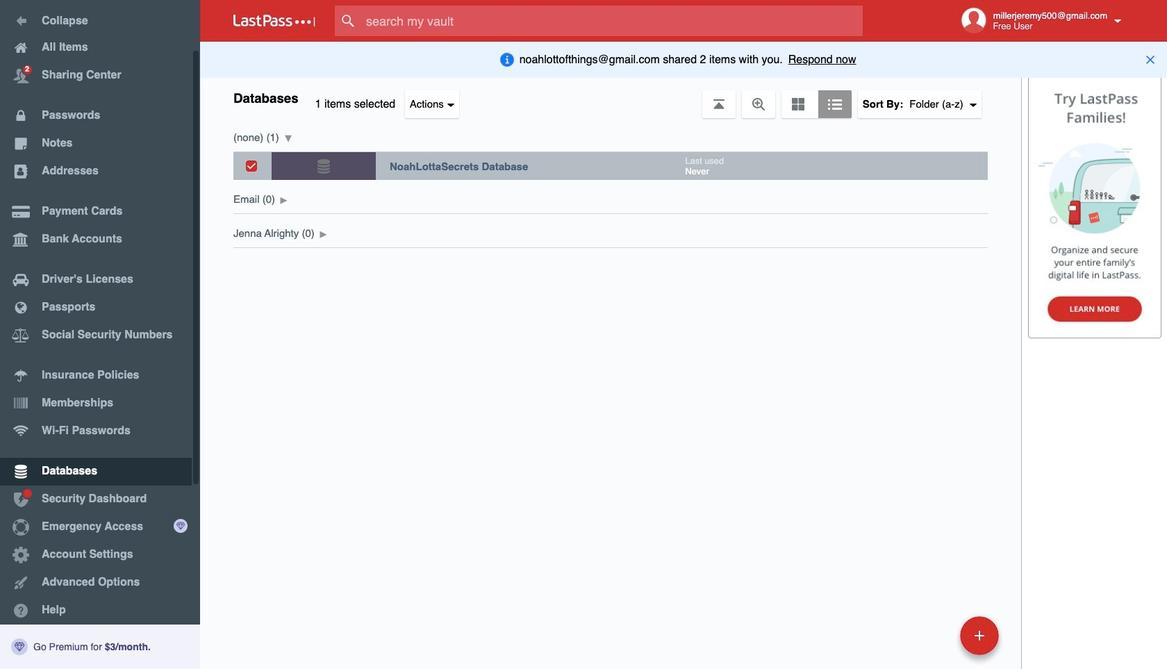 Task type: locate. For each thing, give the bounding box(es) containing it.
Search search field
[[335, 6, 890, 36]]

new item navigation
[[865, 612, 1008, 669]]

main navigation navigation
[[0, 0, 200, 669]]



Task type: vqa. For each thing, say whether or not it's contained in the screenshot.
New item icon
no



Task type: describe. For each thing, give the bounding box(es) containing it.
new item element
[[865, 616, 1004, 655]]

lastpass image
[[234, 15, 316, 27]]

search my vault text field
[[335, 6, 890, 36]]

vault options navigation
[[200, 76, 1022, 118]]



